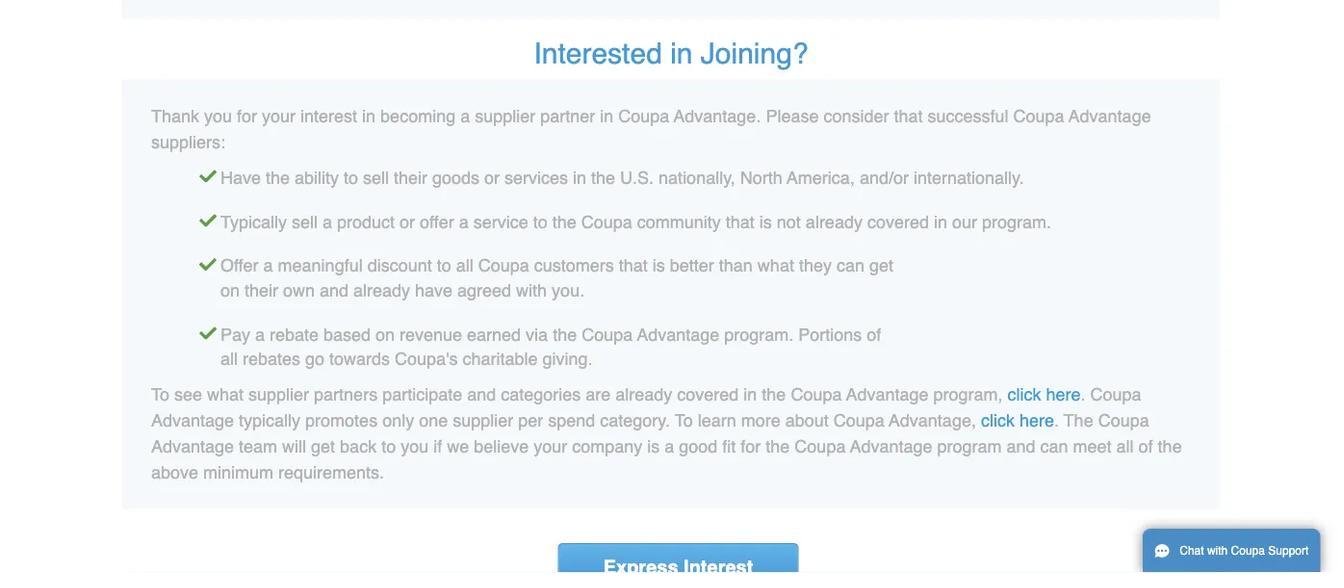 Task type: describe. For each thing, give the bounding box(es) containing it.
0 vertical spatial here
[[1047, 384, 1081, 404]]

1 horizontal spatial sell
[[363, 168, 389, 188]]

in right services
[[573, 168, 587, 188]]

all inside pay a rebate based on revenue earned via the coupa advantage program. portions of all rebates go towards coupa's charitable giving.
[[220, 349, 238, 369]]

rebate
[[270, 325, 319, 344]]

coupa down "about"
[[795, 436, 846, 456]]

0 horizontal spatial sell
[[292, 212, 318, 232]]

your inside . the coupa advantage team will get back to you if we believe your company is a good fit for the coupa advantage program and can meet all of the above minimum requirements.
[[534, 436, 568, 456]]

minimum
[[203, 462, 274, 482]]

not
[[777, 212, 801, 232]]

interest
[[301, 107, 357, 126]]

in up more
[[744, 384, 757, 404]]

a inside . the coupa advantage team will get back to you if we believe your company is a good fit for the coupa advantage program and can meet all of the above minimum requirements.
[[665, 436, 675, 456]]

are
[[586, 384, 611, 404]]

you.
[[552, 281, 585, 300]]

in right the interest
[[362, 107, 376, 126]]

community
[[637, 212, 721, 232]]

meaningful
[[278, 256, 363, 276]]

pay
[[220, 325, 250, 344]]

0 vertical spatial program.
[[983, 212, 1052, 232]]

pay a rebate based on revenue earned via the coupa advantage program. portions of all rebates go towards coupa's charitable giving.
[[220, 325, 882, 369]]

1 horizontal spatial and
[[467, 384, 496, 404]]

chat
[[1180, 544, 1205, 558]]

offer
[[220, 256, 259, 276]]

better
[[670, 256, 715, 276]]

giving.
[[543, 349, 593, 369]]

and/or
[[860, 168, 909, 188]]

select image for typically
[[199, 209, 217, 227]]

about
[[786, 410, 829, 430]]

0 horizontal spatial covered
[[677, 384, 739, 404]]

and inside . the coupa advantage team will get back to you if we believe your company is a good fit for the coupa advantage program and can meet all of the above minimum requirements.
[[1007, 436, 1036, 456]]

all inside offer a meaningful discount to all coupa customers that is better than what they can get on their own and already have agreed with you.
[[456, 256, 474, 276]]

in up advantage.
[[671, 37, 693, 70]]

1 vertical spatial click
[[982, 410, 1015, 430]]

own
[[283, 281, 315, 300]]

the inside pay a rebate based on revenue earned via the coupa advantage program. portions of all rebates go towards coupa's charitable giving.
[[553, 325, 577, 344]]

0 vertical spatial click here link
[[1008, 384, 1081, 404]]

team
[[239, 436, 278, 456]]

to see what supplier partners participate and categories are already covered in the coupa advantage program, click here
[[151, 384, 1081, 404]]

offer
[[420, 212, 454, 232]]

2 vertical spatial already
[[616, 384, 673, 404]]

requirements.
[[278, 462, 384, 482]]

believe
[[474, 436, 529, 456]]

select image for pay
[[199, 322, 217, 340]]

to right ability at the left top
[[344, 168, 358, 188]]

the right meet
[[1158, 436, 1183, 456]]

interested in joining?
[[534, 37, 809, 70]]

program
[[938, 436, 1002, 456]]

1 vertical spatial that
[[726, 212, 755, 232]]

supplier inside thank you for your interest in becoming a supplier partner in coupa advantage. please consider that successful coupa advantage suppliers:
[[475, 107, 536, 126]]

of inside . the coupa advantage team will get back to you if we believe your company is a good fit for the coupa advantage program and can meet all of the above minimum requirements.
[[1139, 436, 1154, 456]]

america,
[[787, 168, 855, 188]]

joining?
[[701, 37, 809, 70]]

on inside pay a rebate based on revenue earned via the coupa advantage program. portions of all rebates go towards coupa's charitable giving.
[[376, 325, 395, 344]]

service
[[474, 212, 529, 232]]

u.s.
[[620, 168, 654, 188]]

coupa up u.s.
[[619, 107, 670, 126]]

program,
[[934, 384, 1003, 404]]

our
[[953, 212, 978, 232]]

in left our
[[934, 212, 948, 232]]

coupa up the
[[1091, 384, 1142, 404]]

1 vertical spatial or
[[400, 212, 415, 232]]

you inside . the coupa advantage team will get back to you if we believe your company is a good fit for the coupa advantage program and can meet all of the above minimum requirements.
[[401, 436, 429, 456]]

categories
[[501, 384, 581, 404]]

the right have
[[266, 168, 290, 188]]

partner
[[541, 107, 596, 126]]

portions
[[799, 325, 862, 344]]

fit
[[723, 436, 736, 456]]

1 horizontal spatial or
[[485, 168, 500, 188]]

one
[[419, 410, 448, 430]]

to inside . the coupa advantage team will get back to you if we believe your company is a good fit for the coupa advantage program and can meet all of the above minimum requirements.
[[382, 436, 396, 456]]

. coupa advantage typically promotes only one supplier per spend category. to learn more about coupa advantage,
[[151, 384, 1142, 430]]

is inside . the coupa advantage team will get back to you if we believe your company is a good fit for the coupa advantage program and can meet all of the above minimum requirements.
[[648, 436, 660, 456]]

goods
[[433, 168, 480, 188]]

they
[[799, 256, 832, 276]]

the up customers
[[553, 212, 577, 232]]

on inside offer a meaningful discount to all coupa customers that is better than what they can get on their own and already have agreed with you.
[[220, 281, 240, 300]]

customers
[[534, 256, 614, 276]]

good
[[679, 436, 718, 456]]

have
[[415, 281, 453, 300]]

in right the partner in the left top of the page
[[600, 107, 614, 126]]

go
[[305, 349, 325, 369]]

of inside pay a rebate based on revenue earned via the coupa advantage program. portions of all rebates go towards coupa's charitable giving.
[[867, 325, 882, 344]]

click here
[[982, 410, 1055, 430]]

can inside . the coupa advantage team will get back to you if we believe your company is a good fit for the coupa advantage program and can meet all of the above minimum requirements.
[[1041, 436, 1069, 456]]

have
[[220, 168, 261, 188]]

their inside offer a meaningful discount to all coupa customers that is better than what they can get on their own and already have agreed with you.
[[245, 281, 278, 300]]

advantage inside pay a rebate based on revenue earned via the coupa advantage program. portions of all rebates go towards coupa's charitable giving.
[[637, 325, 720, 344]]

services
[[505, 168, 568, 188]]

get inside offer a meaningful discount to all coupa customers that is better than what they can get on their own and already have agreed with you.
[[870, 256, 894, 276]]

for inside thank you for your interest in becoming a supplier partner in coupa advantage. please consider that successful coupa advantage suppliers:
[[237, 107, 257, 126]]

coupa's
[[395, 349, 458, 369]]

north
[[741, 168, 783, 188]]

back
[[340, 436, 377, 456]]

1 horizontal spatial their
[[394, 168, 428, 188]]

participate
[[383, 384, 463, 404]]

via
[[526, 325, 548, 344]]

all inside . the coupa advantage team will get back to you if we believe your company is a good fit for the coupa advantage program and can meet all of the above minimum requirements.
[[1117, 436, 1134, 456]]

agreed
[[458, 281, 512, 300]]



Task type: locate. For each thing, give the bounding box(es) containing it.
3 select image from the top
[[199, 322, 217, 340]]

revenue
[[400, 325, 462, 344]]

coupa down have the ability to sell their goods or services in the u.s. nationally, north america, and/or internationally.
[[582, 212, 633, 232]]

can
[[837, 256, 865, 276], [1041, 436, 1069, 456]]

1 horizontal spatial get
[[870, 256, 894, 276]]

2 horizontal spatial all
[[1117, 436, 1134, 456]]

click here link
[[1008, 384, 1081, 404], [982, 410, 1055, 430]]

all
[[456, 256, 474, 276], [220, 349, 238, 369], [1117, 436, 1134, 456]]

covered up learn
[[677, 384, 739, 404]]

for up have
[[237, 107, 257, 126]]

in
[[671, 37, 693, 70], [362, 107, 376, 126], [600, 107, 614, 126], [573, 168, 587, 188], [934, 212, 948, 232], [744, 384, 757, 404]]

1 vertical spatial on
[[376, 325, 395, 344]]

what left the they
[[758, 256, 795, 276]]

supplier up "typically"
[[249, 384, 309, 404]]

0 vertical spatial supplier
[[475, 107, 536, 126]]

0 horizontal spatial program.
[[725, 325, 794, 344]]

that up than
[[726, 212, 755, 232]]

can right the they
[[837, 256, 865, 276]]

all right meet
[[1117, 436, 1134, 456]]

click here link up click here
[[1008, 384, 1081, 404]]

on down offer
[[220, 281, 240, 300]]

consider
[[824, 107, 890, 126]]

1 vertical spatial select image
[[199, 209, 217, 227]]

0 vertical spatial click
[[1008, 384, 1042, 404]]

and inside offer a meaningful discount to all coupa customers that is better than what they can get on their own and already have agreed with you.
[[320, 281, 349, 300]]

of right meet
[[1139, 436, 1154, 456]]

. inside . coupa advantage typically promotes only one supplier per spend category. to learn more about coupa advantage,
[[1081, 384, 1086, 404]]

and down charitable on the left
[[467, 384, 496, 404]]

1 vertical spatial of
[[1139, 436, 1154, 456]]

2 horizontal spatial that
[[894, 107, 923, 126]]

1 horizontal spatial what
[[758, 256, 795, 276]]

0 vertical spatial of
[[867, 325, 882, 344]]

1 vertical spatial sell
[[292, 212, 318, 232]]

what right see
[[207, 384, 244, 404]]

1 horizontal spatial that
[[726, 212, 755, 232]]

1 horizontal spatial to
[[675, 410, 693, 430]]

click up 'program'
[[982, 410, 1015, 430]]

1 horizontal spatial for
[[741, 436, 761, 456]]

promotes
[[305, 410, 378, 430]]

the
[[1064, 410, 1094, 430]]

typically sell a product or offer a service to the coupa community that is not already covered in our program.
[[220, 212, 1052, 232]]

1 vertical spatial all
[[220, 349, 238, 369]]

1 horizontal spatial .
[[1081, 384, 1086, 404]]

1 vertical spatial click here link
[[982, 410, 1055, 430]]

1 horizontal spatial program.
[[983, 212, 1052, 232]]

0 horizontal spatial you
[[204, 107, 232, 126]]

discount
[[368, 256, 432, 276]]

2 vertical spatial select image
[[199, 322, 217, 340]]

0 vertical spatial select image
[[199, 165, 217, 183]]

already inside offer a meaningful discount to all coupa customers that is better than what they can get on their own and already have agreed with you.
[[354, 281, 410, 300]]

1 horizontal spatial on
[[376, 325, 395, 344]]

rebates
[[243, 349, 300, 369]]

click here link up 'program'
[[982, 410, 1055, 430]]

0 vertical spatial or
[[485, 168, 500, 188]]

coupa up giving.
[[582, 325, 633, 344]]

here
[[1047, 384, 1081, 404], [1020, 410, 1055, 430]]

towards
[[329, 349, 390, 369]]

coupa inside offer a meaningful discount to all coupa customers that is better than what they can get on their own and already have agreed with you.
[[478, 256, 530, 276]]

2 vertical spatial that
[[619, 256, 648, 276]]

category.
[[600, 410, 670, 430]]

0 vertical spatial covered
[[868, 212, 930, 232]]

company
[[572, 436, 643, 456]]

with inside offer a meaningful discount to all coupa customers that is better than what they can get on their own and already have agreed with you.
[[516, 281, 547, 300]]

1 horizontal spatial all
[[456, 256, 474, 276]]

0 horizontal spatial already
[[354, 281, 410, 300]]

program.
[[983, 212, 1052, 232], [725, 325, 794, 344]]

to down "only"
[[382, 436, 396, 456]]

0 vertical spatial with
[[516, 281, 547, 300]]

is down category.
[[648, 436, 660, 456]]

based
[[324, 325, 371, 344]]

the down more
[[766, 436, 790, 456]]

coupa up "about"
[[791, 384, 842, 404]]

0 vertical spatial all
[[456, 256, 474, 276]]

typically
[[239, 410, 301, 430]]

you left if
[[401, 436, 429, 456]]

have the ability to sell their goods or services in the u.s. nationally, north america, and/or internationally.
[[220, 168, 1025, 188]]

already right the not
[[806, 212, 863, 232]]

their
[[394, 168, 428, 188], [245, 281, 278, 300]]

supplier left the partner in the left top of the page
[[475, 107, 536, 126]]

coupa up meet
[[1099, 410, 1150, 430]]

1 vertical spatial you
[[401, 436, 429, 456]]

typically
[[220, 212, 287, 232]]

0 vertical spatial can
[[837, 256, 865, 276]]

can inside offer a meaningful discount to all coupa customers that is better than what they can get on their own and already have agreed with you.
[[837, 256, 865, 276]]

0 vertical spatial .
[[1081, 384, 1086, 404]]

that inside thank you for your interest in becoming a supplier partner in coupa advantage. please consider that successful coupa advantage suppliers:
[[894, 107, 923, 126]]

thank you for your interest in becoming a supplier partner in coupa advantage. please consider that successful coupa advantage suppliers:
[[151, 107, 1152, 152]]

2 horizontal spatial and
[[1007, 436, 1036, 456]]

sell down ability at the left top
[[292, 212, 318, 232]]

is left the not
[[760, 212, 772, 232]]

. left the
[[1055, 410, 1060, 430]]

to inside offer a meaningful discount to all coupa customers that is better than what they can get on their own and already have agreed with you.
[[437, 256, 452, 276]]

2 select image from the top
[[199, 209, 217, 227]]

to up have
[[437, 256, 452, 276]]

you up the suppliers: on the top of page
[[204, 107, 232, 126]]

for
[[237, 107, 257, 126], [741, 436, 761, 456]]

advantage inside thank you for your interest in becoming a supplier partner in coupa advantage. please consider that successful coupa advantage suppliers:
[[1069, 107, 1152, 126]]

0 vertical spatial you
[[204, 107, 232, 126]]

select image up select image
[[199, 209, 217, 227]]

. for coupa
[[1081, 384, 1086, 404]]

to right service
[[533, 212, 548, 232]]

0 horizontal spatial to
[[151, 384, 170, 404]]

1 vertical spatial is
[[653, 256, 665, 276]]

0 vertical spatial to
[[151, 384, 170, 404]]

select image left have
[[199, 165, 217, 183]]

0 vertical spatial your
[[262, 107, 296, 126]]

0 horizontal spatial or
[[400, 212, 415, 232]]

partners
[[314, 384, 378, 404]]

to left see
[[151, 384, 170, 404]]

coupa up 'agreed'
[[478, 256, 530, 276]]

see
[[174, 384, 202, 404]]

nationally,
[[659, 168, 736, 188]]

charitable
[[463, 349, 538, 369]]

more
[[741, 410, 781, 430]]

1 vertical spatial for
[[741, 436, 761, 456]]

select image
[[199, 165, 217, 183], [199, 209, 217, 227], [199, 322, 217, 340]]

advantage,
[[889, 410, 977, 430]]

2 vertical spatial supplier
[[453, 410, 514, 430]]

already down discount
[[354, 281, 410, 300]]

or
[[485, 168, 500, 188], [400, 212, 415, 232]]

0 vertical spatial is
[[760, 212, 772, 232]]

above
[[151, 462, 198, 482]]

per
[[518, 410, 544, 430]]

chat with coupa support button
[[1143, 529, 1321, 573]]

what
[[758, 256, 795, 276], [207, 384, 244, 404]]

1 vertical spatial .
[[1055, 410, 1060, 430]]

1 vertical spatial their
[[245, 281, 278, 300]]

0 vertical spatial get
[[870, 256, 894, 276]]

if
[[434, 436, 442, 456]]

1 vertical spatial to
[[675, 410, 693, 430]]

select image left pay
[[199, 322, 217, 340]]

on up towards
[[376, 325, 395, 344]]

0 horizontal spatial of
[[867, 325, 882, 344]]

with right chat
[[1208, 544, 1228, 558]]

advantage inside . coupa advantage typically promotes only one supplier per spend category. to learn more about coupa advantage,
[[151, 410, 234, 430]]

we
[[447, 436, 469, 456]]

or right goods
[[485, 168, 500, 188]]

to up good
[[675, 410, 693, 430]]

already up category.
[[616, 384, 673, 404]]

1 select image from the top
[[199, 165, 217, 183]]

product
[[337, 212, 395, 232]]

their left goods
[[394, 168, 428, 188]]

internationally.
[[914, 168, 1025, 188]]

. for the
[[1055, 410, 1060, 430]]

0 horizontal spatial with
[[516, 281, 547, 300]]

0 vertical spatial for
[[237, 107, 257, 126]]

interested
[[534, 37, 663, 70]]

click up click here
[[1008, 384, 1042, 404]]

coupa inside pay a rebate based on revenue earned via the coupa advantage program. portions of all rebates go towards coupa's charitable giving.
[[582, 325, 633, 344]]

0 vertical spatial that
[[894, 107, 923, 126]]

can down the
[[1041, 436, 1069, 456]]

and down click here
[[1007, 436, 1036, 456]]

0 horizontal spatial for
[[237, 107, 257, 126]]

1 horizontal spatial your
[[534, 436, 568, 456]]

only
[[383, 410, 414, 430]]

1 vertical spatial supplier
[[249, 384, 309, 404]]

1 horizontal spatial you
[[401, 436, 429, 456]]

1 vertical spatial get
[[311, 436, 335, 456]]

is left better
[[653, 256, 665, 276]]

0 horizontal spatial and
[[320, 281, 349, 300]]

you inside thank you for your interest in becoming a supplier partner in coupa advantage. please consider that successful coupa advantage suppliers:
[[204, 107, 232, 126]]

your
[[262, 107, 296, 126], [534, 436, 568, 456]]

to
[[151, 384, 170, 404], [675, 410, 693, 430]]

what inside offer a meaningful discount to all coupa customers that is better than what they can get on their own and already have agreed with you.
[[758, 256, 795, 276]]

0 vertical spatial on
[[220, 281, 240, 300]]

0 vertical spatial already
[[806, 212, 863, 232]]

of
[[867, 325, 882, 344], [1139, 436, 1154, 456]]

coupa
[[619, 107, 670, 126], [1014, 107, 1065, 126], [582, 212, 633, 232], [478, 256, 530, 276], [582, 325, 633, 344], [791, 384, 842, 404], [1091, 384, 1142, 404], [834, 410, 885, 430], [1099, 410, 1150, 430], [795, 436, 846, 456], [1232, 544, 1266, 558]]

covered
[[868, 212, 930, 232], [677, 384, 739, 404]]

program. left portions
[[725, 325, 794, 344]]

1 vertical spatial covered
[[677, 384, 739, 404]]

to inside . coupa advantage typically promotes only one supplier per spend category. to learn more about coupa advantage,
[[675, 410, 693, 430]]

with left 'you.'
[[516, 281, 547, 300]]

1 horizontal spatial with
[[1208, 544, 1228, 558]]

all down pay
[[220, 349, 238, 369]]

1 horizontal spatial already
[[616, 384, 673, 404]]

program. right our
[[983, 212, 1052, 232]]

your left the interest
[[262, 107, 296, 126]]

with inside button
[[1208, 544, 1228, 558]]

please
[[766, 107, 819, 126]]

that down typically sell a product or offer a service to the coupa community that is not already covered in our program.
[[619, 256, 648, 276]]

and down meaningful
[[320, 281, 349, 300]]

0 horizontal spatial your
[[262, 107, 296, 126]]

your down "per"
[[534, 436, 568, 456]]

the left u.s.
[[592, 168, 616, 188]]

supplier
[[475, 107, 536, 126], [249, 384, 309, 404], [453, 410, 514, 430]]

0 vertical spatial what
[[758, 256, 795, 276]]

1 horizontal spatial can
[[1041, 436, 1069, 456]]

advantage.
[[674, 107, 761, 126]]

chat with coupa support
[[1180, 544, 1309, 558]]

a inside offer a meaningful discount to all coupa customers that is better than what they can get on their own and already have agreed with you.
[[264, 256, 273, 276]]

coupa right successful on the right top of page
[[1014, 107, 1065, 126]]

the up more
[[762, 384, 786, 404]]

supplier inside . coupa advantage typically promotes only one supplier per spend category. to learn more about coupa advantage,
[[453, 410, 514, 430]]

0 vertical spatial sell
[[363, 168, 389, 188]]

0 horizontal spatial that
[[619, 256, 648, 276]]

1 vertical spatial program.
[[725, 325, 794, 344]]

0 horizontal spatial all
[[220, 349, 238, 369]]

for inside . the coupa advantage team will get back to you if we believe your company is a good fit for the coupa advantage program and can meet all of the above minimum requirements.
[[741, 436, 761, 456]]

suppliers:
[[151, 133, 225, 152]]

. up the
[[1081, 384, 1086, 404]]

all up 'agreed'
[[456, 256, 474, 276]]

supplier up believe
[[453, 410, 514, 430]]

1 vertical spatial already
[[354, 281, 410, 300]]

spend
[[548, 410, 596, 430]]

program. inside pay a rebate based on revenue earned via the coupa advantage program. portions of all rebates go towards coupa's charitable giving.
[[725, 325, 794, 344]]

sell up product
[[363, 168, 389, 188]]

0 vertical spatial their
[[394, 168, 428, 188]]

of right portions
[[867, 325, 882, 344]]

. inside . the coupa advantage team will get back to you if we believe your company is a good fit for the coupa advantage program and can meet all of the above minimum requirements.
[[1055, 410, 1060, 430]]

get up requirements.
[[311, 436, 335, 456]]

your inside thank you for your interest in becoming a supplier partner in coupa advantage. please consider that successful coupa advantage suppliers:
[[262, 107, 296, 126]]

1 vertical spatial with
[[1208, 544, 1228, 558]]

with
[[516, 281, 547, 300], [1208, 544, 1228, 558]]

a inside pay a rebate based on revenue earned via the coupa advantage program. portions of all rebates go towards coupa's charitable giving.
[[255, 325, 265, 344]]

that inside offer a meaningful discount to all coupa customers that is better than what they can get on their own and already have agreed with you.
[[619, 256, 648, 276]]

1 vertical spatial your
[[534, 436, 568, 456]]

is inside offer a meaningful discount to all coupa customers that is better than what they can get on their own and already have agreed with you.
[[653, 256, 665, 276]]

.
[[1081, 384, 1086, 404], [1055, 410, 1060, 430]]

becoming
[[381, 107, 456, 126]]

or left offer
[[400, 212, 415, 232]]

meet
[[1074, 436, 1112, 456]]

covered down the and/or
[[868, 212, 930, 232]]

coupa inside chat with coupa support button
[[1232, 544, 1266, 558]]

0 vertical spatial and
[[320, 281, 349, 300]]

here up the
[[1047, 384, 1081, 404]]

select image
[[199, 253, 217, 271]]

1 vertical spatial here
[[1020, 410, 1055, 430]]

offer a meaningful discount to all coupa customers that is better than what they can get on their own and already have agreed with you.
[[220, 256, 894, 300]]

coupa left support
[[1232, 544, 1266, 558]]

1 vertical spatial what
[[207, 384, 244, 404]]

select image for have
[[199, 165, 217, 183]]

successful
[[928, 107, 1009, 126]]

2 vertical spatial and
[[1007, 436, 1036, 456]]

0 horizontal spatial on
[[220, 281, 240, 300]]

than
[[719, 256, 753, 276]]

coupa right "about"
[[834, 410, 885, 430]]

get right the they
[[870, 256, 894, 276]]

2 horizontal spatial already
[[806, 212, 863, 232]]

a inside thank you for your interest in becoming a supplier partner in coupa advantage. please consider that successful coupa advantage suppliers:
[[461, 107, 470, 126]]

. the coupa advantage team will get back to you if we believe your company is a good fit for the coupa advantage program and can meet all of the above minimum requirements.
[[151, 410, 1183, 482]]

1 vertical spatial and
[[467, 384, 496, 404]]

get
[[870, 256, 894, 276], [311, 436, 335, 456]]

2 vertical spatial all
[[1117, 436, 1134, 456]]

0 horizontal spatial can
[[837, 256, 865, 276]]

here left the
[[1020, 410, 1055, 430]]

the
[[266, 168, 290, 188], [592, 168, 616, 188], [553, 212, 577, 232], [553, 325, 577, 344], [762, 384, 786, 404], [766, 436, 790, 456], [1158, 436, 1183, 456]]

1 horizontal spatial of
[[1139, 436, 1154, 456]]

a
[[461, 107, 470, 126], [323, 212, 332, 232], [459, 212, 469, 232], [264, 256, 273, 276], [255, 325, 265, 344], [665, 436, 675, 456]]

0 horizontal spatial .
[[1055, 410, 1060, 430]]

that right consider
[[894, 107, 923, 126]]

to
[[344, 168, 358, 188], [533, 212, 548, 232], [437, 256, 452, 276], [382, 436, 396, 456]]

the up giving.
[[553, 325, 577, 344]]

thank
[[151, 107, 199, 126]]

get inside . the coupa advantage team will get back to you if we believe your company is a good fit for the coupa advantage program and can meet all of the above minimum requirements.
[[311, 436, 335, 456]]

for right fit
[[741, 436, 761, 456]]

support
[[1269, 544, 1309, 558]]

on
[[220, 281, 240, 300], [376, 325, 395, 344]]

will
[[282, 436, 306, 456]]

earned
[[467, 325, 521, 344]]

0 horizontal spatial get
[[311, 436, 335, 456]]

2 vertical spatial is
[[648, 436, 660, 456]]

0 horizontal spatial what
[[207, 384, 244, 404]]

their down offer
[[245, 281, 278, 300]]

learn
[[698, 410, 737, 430]]

ability
[[295, 168, 339, 188]]



Task type: vqa. For each thing, say whether or not it's contained in the screenshot.
bottommost To
yes



